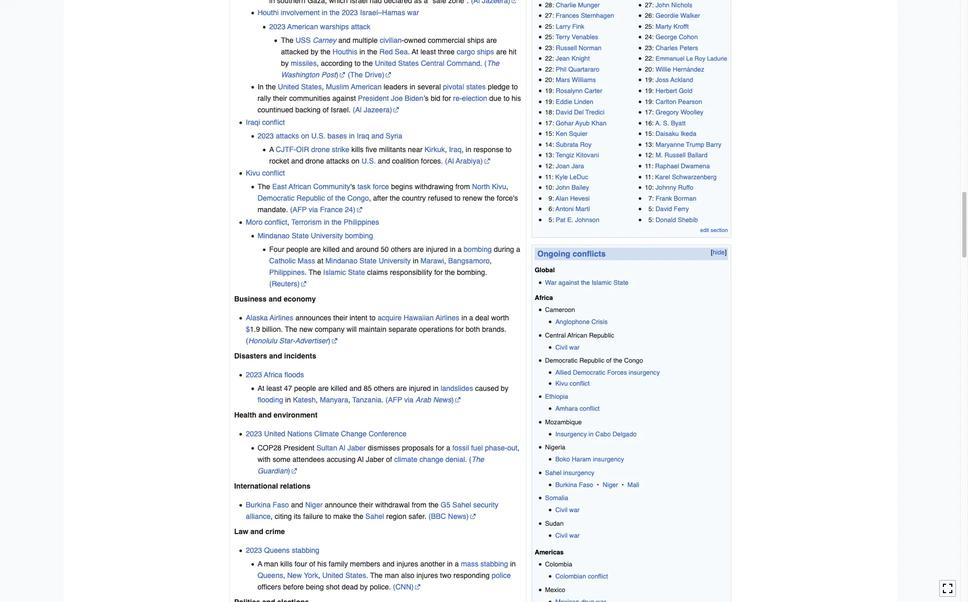 Task type: describe. For each thing, give the bounding box(es) containing it.
to inside due to his countinued backing of israel.
[[504, 94, 510, 103]]

0 vertical spatial jaber
[[347, 444, 366, 452]]

niger link for and
[[305, 501, 323, 509]]

1 vertical spatial africa
[[264, 371, 282, 379]]

2 airlines from the left
[[436, 314, 459, 322]]

in down (afp via france 24) link
[[324, 218, 330, 226]]

0 vertical spatial bombing
[[345, 232, 373, 240]]

0 horizontal spatial burkina
[[246, 501, 271, 509]]

15: daisaku ikeda 14: subrata roy
[[545, 130, 697, 148]]

11: for 11: raphael dwamena 11: kyle leduc
[[645, 163, 653, 170]]

to up (the
[[355, 59, 361, 67]]

a inside alaska airlines announces their intent to acquire hawaiian airlines in a deal worth $ 1.9 billion. the new company will maintain separate operations for both brands. ( honolulu star-advertiser )
[[469, 314, 473, 322]]

0 horizontal spatial attacks
[[276, 132, 299, 140]]

boko
[[555, 456, 570, 463]]

1 civil war link from the top
[[555, 344, 580, 351]]

claims
[[367, 268, 388, 277]]

0 horizontal spatial kivu
[[246, 169, 260, 177]]

11: left kyle
[[545, 173, 554, 181]]

and down (reuters)
[[269, 295, 282, 303]]

1 vertical spatial from
[[412, 501, 426, 509]]

. down 'cargo ships' link
[[480, 59, 482, 67]]

bid
[[431, 94, 441, 103]]

to left the make at the bottom of page
[[325, 512, 331, 521]]

. inside a man kills four of his family members and injures another in a mass stabbing in queens , new york , united states . the man also injures two responding police officers before being shot dead by police. (cnn)
[[366, 571, 368, 580]]

conflict down rocket
[[262, 169, 285, 177]]

26: geordie walker 25: larry fink
[[545, 12, 700, 30]]

1 vertical spatial states
[[301, 83, 322, 91]]

islamic state link
[[323, 268, 365, 277]]

ethiopia
[[545, 393, 568, 401]]

barry
[[706, 141, 722, 148]]

for inside alaska airlines announces their intent to acquire hawaiian airlines in a deal worth $ 1.9 billion. the new company will maintain separate operations for both brands. ( honolulu star-advertiser )
[[455, 325, 464, 334]]

subrata
[[556, 141, 578, 148]]

m.
[[656, 152, 663, 159]]

martí
[[576, 206, 590, 213]]

are up 'marawi' link in the top of the page
[[413, 245, 424, 254]]

business and economy
[[234, 295, 316, 303]]

war up owned
[[407, 9, 419, 17]]

in up the two
[[447, 560, 453, 568]]

killed inside at least 47 people are killed and 85 others are injured in landslides caused by flooding in katesh , manyara , tanzania . (afp via arab news )
[[331, 384, 347, 393]]

2 vertical spatial sahel
[[365, 512, 384, 521]]

with
[[258, 455, 271, 464]]

pledge to rally their communities against
[[258, 83, 518, 103]]

law and crime
[[234, 527, 285, 536]]

task force link
[[357, 183, 389, 191]]

missiles link
[[291, 59, 317, 67]]

-owned commercial ships are attacked by the
[[281, 36, 497, 56]]

his inside due to his countinued backing of israel.
[[512, 94, 521, 103]]

bombing link
[[464, 245, 492, 254]]

the up warships
[[330, 9, 340, 17]]

2023 for united
[[246, 430, 262, 438]]

during
[[494, 245, 514, 254]]

0 vertical spatial queens
[[264, 546, 290, 554]]

israel–hamas
[[360, 9, 405, 17]]

the inside alaska airlines announces their intent to acquire hawaiian airlines in a deal worth $ 1.9 billion. the new company will maintain separate operations for both brands. ( honolulu star-advertiser )
[[285, 325, 297, 334]]

m. russell ballard link
[[656, 152, 708, 159]]

ongoing conflicts region
[[532, 245, 731, 602]]

shebib
[[678, 216, 698, 224]]

a left fossil
[[446, 444, 450, 452]]

0 vertical spatial (al
[[353, 106, 362, 114]]

0 vertical spatial injures
[[397, 560, 418, 568]]

and down alliance
[[250, 527, 263, 536]]

0 vertical spatial via
[[309, 206, 318, 214]]

democratic inside the east african community 's task force begins withdrawing from north kivu , democratic republic of the congo
[[258, 194, 295, 203]]

a for a man kills four of his family members and injures another in a mass stabbing in queens , new york , united states . the man also injures two responding police officers before being shot dead by police. (cnn)
[[258, 560, 262, 568]]

congo inside the east african community 's task force begins withdrawing from north kivu , democratic republic of the congo
[[347, 194, 369, 203]]

22: left the phil
[[545, 66, 554, 73]]

marty
[[656, 23, 672, 30]]

0 horizontal spatial 13:
[[545, 152, 554, 159]]

to inside , after the country refused to renew the force's mandate.
[[454, 194, 461, 203]]

19: up 18:
[[545, 98, 554, 105]]

19: left rosalynn
[[545, 87, 554, 95]]

1 • from the left
[[597, 481, 599, 489]]

conflict inside americas colombia colombian conflict
[[588, 573, 608, 580]]

the down multiple
[[367, 47, 377, 56]]

) down according
[[336, 70, 338, 79]]

, left iraq link
[[445, 145, 447, 154]]

and inside a man kills four of his family members and injures another in a mass stabbing in queens , new york , united states . the man also injures two responding police officers before being shot dead by police. (cnn)
[[382, 560, 395, 568]]

2 horizontal spatial states
[[398, 59, 419, 67]]

2023 for queens
[[246, 546, 262, 554]]

owned
[[404, 36, 426, 44]]

a for a cjtf-oir drone strike kills five militants near kirkuk , iraq
[[269, 145, 274, 154]]

roy inside 15: daisaku ikeda 14: subrata roy
[[580, 141, 592, 148]]

munger
[[578, 1, 600, 9]]

stabbing inside a man kills four of his family members and injures another in a mass stabbing in queens , new york , united states . the man also injures two responding police officers before being shot dead by police. (cnn)
[[480, 560, 508, 568]]

in down multiple
[[359, 47, 365, 56]]

the inside -owned commercial ships are attacked by the
[[320, 47, 331, 56]]

the up (the drive)
[[363, 59, 373, 67]]

gohar ayub khan link
[[556, 120, 607, 127]]

four
[[295, 560, 307, 568]]

israel.
[[331, 106, 351, 114]]

conflict down mandate.
[[265, 218, 287, 226]]

, down post
[[322, 83, 324, 91]]

jaber inside , with some attendees accusing al jaber of
[[366, 455, 384, 464]]

in right bases
[[349, 132, 355, 140]]

boko haram insurgency link
[[555, 456, 624, 463]]

0 vertical spatial least
[[421, 47, 436, 56]]

in up 2023 american warships attack
[[322, 9, 328, 17]]

11: karel schwarzenberg 10: john bailey
[[545, 173, 717, 191]]

13: maryanne trump barry 13: tengiz kitovani
[[545, 141, 722, 159]]

19: herbert gold 19: eddie linden
[[545, 87, 693, 105]]

0 vertical spatial united states link
[[278, 83, 322, 91]]

acquire
[[378, 314, 402, 322]]

of inside a man kills four of his family members and injures another in a mass stabbing in queens , new york , united states . the man also injures two responding police officers before being shot dead by police. (cnn)
[[309, 560, 315, 568]]

5: left pat
[[549, 216, 554, 224]]

david inside 5: david ferry 5: pat e. johnson
[[656, 206, 672, 213]]

the inside "four people are killed and around 50 others are injured in a bombing during a catholic mass at mindanao state university in marawi , bangsamoro , philippines . the islamic state claims responsibility for the bombing. (reuters)"
[[309, 268, 321, 277]]

in inside the mozambique insurgency in cabo delgado
[[589, 431, 594, 438]]

cjtf-oir link
[[276, 145, 309, 154]]

woolley
[[681, 109, 704, 116]]

jean
[[556, 55, 570, 62]]

in up bangsamoro link
[[450, 245, 456, 254]]

and up houthis
[[338, 36, 351, 44]]

john inside '27: john nichols 27: frances sternhagen'
[[656, 1, 670, 9]]

and inside "four people are killed and around 50 others are injured in a bombing during a catholic mass at mindanao state university in marawi , bangsamoro , philippines . the islamic state claims responsibility for the bombing. (reuters)"
[[342, 245, 354, 254]]

, left terrorism
[[287, 218, 289, 226]]

are up manyara link
[[318, 384, 329, 393]]

15: inside 16: a. s. byatt 15: ken squier
[[545, 130, 554, 138]]

citing
[[275, 512, 292, 521]]

katesh
[[293, 396, 316, 404]]

civil inside central african republic civil war
[[555, 344, 568, 351]]

1 horizontal spatial american
[[351, 83, 382, 91]]

1 horizontal spatial sahel
[[453, 501, 471, 509]]

the inside the east african community 's task force begins withdrawing from north kivu , democratic republic of the congo
[[335, 194, 345, 203]]

hawaiian
[[404, 314, 434, 322]]

honolulu
[[248, 337, 277, 345]]

(afp inside at least 47 people are killed and 85 others are injured in landslides caused by flooding in katesh , manyara , tanzania . (afp via arab news )
[[386, 396, 402, 404]]

50
[[381, 245, 389, 254]]

the right the in
[[266, 83, 276, 91]]

in down "47"
[[285, 396, 291, 404]]

1 airlines from the left
[[270, 314, 293, 322]]

and up its
[[291, 501, 303, 509]]

for up climate change denial .
[[436, 444, 444, 452]]

0 horizontal spatial 27:
[[545, 12, 554, 19]]

civilian
[[380, 36, 402, 44]]

2023 american warships attack link
[[269, 22, 371, 31]]

charles peters link
[[656, 44, 698, 52]]

norman
[[579, 44, 602, 52]]

attendees
[[293, 455, 325, 464]]

22: left emmanuel
[[645, 55, 654, 62]]

0 horizontal spatial 20:
[[545, 77, 554, 84]]

0 vertical spatial at
[[412, 47, 419, 56]]

the inside "four people are killed and around 50 others are injured in a bombing during a catholic mass at mindanao state university in marawi , bangsamoro , philippines . the islamic state claims responsibility for the bombing. (reuters)"
[[445, 268, 455, 277]]

, inside , with some attendees accusing al jaber of
[[518, 444, 520, 452]]

in inside , in response to rocket and drone attacks on
[[466, 145, 471, 154]]

, left manyara
[[316, 396, 318, 404]]

united down washington at the top left of page
[[278, 83, 299, 91]]

are inside -owned commercial ships are attacked by the
[[486, 36, 497, 44]]

the up attacked
[[281, 36, 294, 44]]

congo inside democratic republic of the congo allied democratic forces insurgency kivu conflict
[[624, 357, 643, 364]]

jara
[[572, 163, 584, 170]]

somalia link
[[545, 495, 568, 502]]

mali link
[[628, 481, 639, 489]]

sahel insurgency link
[[545, 469, 595, 477]]

0 horizontal spatial 17:
[[545, 120, 554, 127]]

kivu inside democratic republic of the congo allied democratic forces insurgency kivu conflict
[[555, 380, 568, 387]]

( for the guardian
[[469, 455, 472, 464]]

red sea link
[[379, 47, 408, 56]]

of inside due to his countinued backing of israel.
[[323, 106, 329, 114]]

islamic inside global war against the islamic state
[[592, 279, 612, 286]]

kivu inside the east african community 's task force begins withdrawing from north kivu , democratic republic of the congo
[[492, 183, 506, 191]]

war inside sudan civil war
[[569, 532, 580, 540]]

$
[[246, 325, 250, 334]]

williams
[[572, 77, 596, 84]]

withdrawing
[[415, 183, 453, 191]]

2023 africa floods
[[246, 371, 304, 379]]

and up five
[[371, 132, 384, 140]]

gold
[[679, 87, 693, 95]]

uss
[[296, 36, 311, 44]]

(reuters)
[[269, 280, 300, 288]]

the down burkina faso and niger announce their withdrawal from the g5 sahel
[[353, 512, 363, 521]]

drone inside , in response to rocket and drone attacks on
[[305, 157, 324, 165]]

african inside the east african community 's task force begins withdrawing from north kivu , democratic republic of the congo
[[289, 183, 311, 191]]

0 horizontal spatial mindanao
[[258, 232, 290, 240]]

1 horizontal spatial 13:
[[645, 141, 654, 148]]

central inside central african republic civil war
[[545, 332, 566, 339]]

iraqi
[[246, 118, 260, 126]]

16: a. s. byatt 15: ken squier
[[545, 120, 686, 138]]

by inside -owned commercial ships are attacked by the
[[311, 47, 318, 56]]

pledge
[[488, 83, 510, 91]]

conflict inside democratic republic of the congo allied democratic forces insurgency kivu conflict
[[570, 380, 590, 387]]

1 vertical spatial kivu conflict link
[[555, 380, 590, 387]]

cargo ships link
[[457, 47, 494, 56]]

will
[[347, 325, 357, 334]]

1 horizontal spatial 27:
[[645, 1, 654, 9]]

via inside at least 47 people are killed and 85 others are injured in landslides caused by flooding in katesh , manyara , tanzania . (afp via arab news )
[[404, 396, 414, 404]]

war
[[545, 279, 557, 286]]

and down flooding link
[[259, 411, 272, 420]]

herbert
[[656, 87, 677, 95]]

muslim american link
[[326, 83, 382, 91]]

republic inside the east african community 's task force begins withdrawing from north kivu , democratic republic of the congo
[[297, 194, 325, 203]]

the down 'north kivu' link
[[485, 194, 495, 203]]

guardian
[[258, 467, 288, 475]]

sahel insurgency burkina faso • niger • mali
[[545, 469, 639, 489]]

his inside a man kills four of his family members and injures another in a mass stabbing in queens , new york , united states . the man also injures two responding police officers before being shot dead by police. (cnn)
[[317, 560, 327, 568]]

on inside , in response to rocket and drone attacks on
[[351, 157, 360, 165]]

allied
[[555, 369, 571, 377]]

0 horizontal spatial faso
[[273, 501, 289, 509]]

david inside 19: carlton pearson 18: david del tredici
[[556, 109, 572, 116]]

10: inside 11: karel schwarzenberg 10: john bailey
[[545, 184, 554, 191]]

relations
[[280, 482, 311, 490]]

anglophone crisis link
[[555, 318, 608, 326]]

2 vertical spatial democratic
[[573, 369, 606, 377]]

niger inside sahel insurgency burkina faso • niger • mali
[[603, 481, 618, 489]]

a inside a man kills four of his family members and injures another in a mass stabbing in queens , new york , united states . the man also injures two responding police officers before being shot dead by police. (cnn)
[[455, 560, 459, 568]]

climate change denial link
[[394, 455, 465, 464]]

1 horizontal spatial 20:
[[645, 66, 654, 73]]

new
[[299, 325, 313, 334]]

houthi
[[258, 9, 279, 17]]

1 vertical spatial injures
[[417, 571, 438, 580]]

of inside , with some attendees accusing al jaber of
[[386, 455, 392, 464]]

0 horizontal spatial stabbing
[[292, 546, 320, 554]]

0 vertical spatial man
[[264, 560, 278, 568]]

are inside are hit by
[[496, 47, 507, 56]]

anglophone
[[555, 318, 590, 326]]

attacks inside , in response to rocket and drone attacks on
[[326, 157, 349, 165]]

hit
[[509, 47, 517, 56]]

republic inside central african republic civil war
[[589, 332, 614, 339]]

the down the begins
[[390, 194, 400, 203]]

0 vertical spatial philippines
[[344, 218, 379, 226]]

against inside pledge to rally their communities against
[[332, 94, 356, 103]]

2 civil war link from the top
[[555, 507, 580, 514]]

0 horizontal spatial central
[[421, 59, 445, 67]]

marawi link
[[421, 257, 444, 265]]

frances
[[556, 12, 579, 19]]

0 horizontal spatial iraq
[[357, 132, 369, 140]]

bailey
[[572, 184, 589, 191]]

in up news
[[433, 384, 439, 393]]

antoni martí link
[[556, 206, 590, 213]]

25: up 24:
[[645, 23, 654, 30]]

1 horizontal spatial kills
[[351, 145, 364, 154]]

2 horizontal spatial their
[[359, 501, 373, 509]]

york
[[304, 571, 318, 580]]

0 horizontal spatial president
[[284, 444, 315, 452]]

a right during
[[516, 245, 520, 254]]

terry
[[556, 34, 570, 41]]

10: inside 10: johnny ruffo 9: alan hevesi
[[645, 184, 654, 191]]

kyle leduc link
[[555, 173, 588, 181]]

2023 for american
[[269, 22, 286, 31]]

1 horizontal spatial man
[[385, 571, 399, 580]]

, left bangsamoro
[[444, 257, 446, 265]]

of inside the east african community 's task force begins withdrawing from north kivu , democratic republic of the congo
[[327, 194, 333, 203]]

united down 'red'
[[375, 59, 396, 67]]

, after the country refused to renew the force's mandate.
[[258, 194, 518, 214]]

in up biden
[[410, 83, 415, 91]]

communities
[[289, 94, 330, 103]]

oir
[[296, 145, 309, 154]]

worth
[[491, 314, 509, 322]]

the inside the east african community 's task force begins withdrawing from north kivu , democratic republic of the congo
[[258, 183, 270, 191]]

, left new
[[283, 571, 285, 580]]

2023 up attack
[[342, 9, 358, 17]]

commercial
[[428, 36, 465, 44]]

and up 2023 africa floods link
[[269, 352, 282, 360]]

members
[[350, 560, 380, 568]]

philippines link
[[269, 268, 305, 277]]

their for intent
[[333, 314, 348, 322]]

1 horizontal spatial 12:
[[645, 152, 654, 159]]

, left tanzania
[[348, 396, 350, 404]]

roy inside 22: emmanuel le roy ladurie 22: phil quartararo
[[695, 55, 705, 62]]

venables
[[572, 34, 598, 41]]

the inside democratic republic of the congo allied democratic forces insurgency kivu conflict
[[613, 357, 622, 364]]

in inside alaska airlines announces their intent to acquire hawaiian airlines in a deal worth $ 1.9 billion. the new company will maintain separate operations for both brands. ( honolulu star-advertiser )
[[461, 314, 467, 322]]

(the drive) link
[[348, 70, 392, 79]]

kills inside a man kills four of his family members and injures another in a mass stabbing in queens , new york , united states . the man also injures two responding police officers before being shot dead by police. (cnn)
[[280, 560, 293, 568]]

, inside , after the country refused to renew the force's mandate.
[[369, 194, 371, 203]]

0 vertical spatial on
[[301, 132, 309, 140]]

0 vertical spatial 17:
[[645, 109, 654, 116]]

2023 attacks on u.s. bases in iraq and syria link
[[258, 132, 402, 140]]

for left re-
[[443, 94, 451, 103]]

war inside central african republic civil war
[[569, 344, 580, 351]]



Task type: locate. For each thing, give the bounding box(es) containing it.
1 horizontal spatial university
[[379, 257, 411, 265]]

forces.
[[421, 157, 443, 165]]

david down eddie
[[556, 109, 572, 116]]

25: left larry
[[545, 23, 554, 30]]

a inside a man kills four of his family members and injures another in a mass stabbing in queens , new york , united states . the man also injures two responding police officers before being shot dead by police. (cnn)
[[258, 560, 262, 568]]

2 civil from the top
[[555, 507, 568, 514]]

response
[[473, 145, 504, 154]]

1 horizontal spatial niger
[[603, 481, 618, 489]]

1 vertical spatial ships
[[477, 47, 494, 56]]

1 vertical spatial democratic
[[545, 357, 578, 364]]

1 horizontal spatial kivu
[[492, 183, 506, 191]]

jean knight link
[[556, 55, 590, 62]]

0 horizontal spatial least
[[267, 384, 282, 393]]

(al jazeera) link
[[353, 106, 400, 114]]

disasters and incidents
[[234, 352, 316, 360]]

1 vertical spatial on
[[351, 157, 360, 165]]

civil inside sudan civil war
[[555, 532, 568, 540]]

karel
[[655, 173, 670, 181]]

injured inside "four people are killed and around 50 others are injured in a bombing during a catholic mass at mindanao state university in marawi , bangsamoro , philippines . the islamic state claims responsibility for the bombing. (reuters)"
[[426, 245, 448, 254]]

1 23: from the left
[[545, 44, 554, 52]]

0 vertical spatial others
[[391, 245, 411, 254]]

insurgency inside democratic republic of the congo allied democratic forces insurgency kivu conflict
[[629, 369, 660, 377]]

) inside alaska airlines announces their intent to acquire hawaiian airlines in a deal worth $ 1.9 billion. the new company will maintain separate operations for both brands. ( honolulu star-advertiser )
[[328, 337, 330, 345]]

0 vertical spatial africa
[[535, 294, 553, 302]]

the down france
[[332, 218, 342, 226]]

proposals
[[402, 444, 434, 452]]

1 horizontal spatial president
[[358, 94, 389, 103]]

injured inside at least 47 people are killed and 85 others are injured in landslides caused by flooding in katesh , manyara , tanzania . (afp via arab news )
[[409, 384, 431, 393]]

25: for 26: geordie walker 25: larry fink
[[545, 23, 554, 30]]

1 horizontal spatial (
[[469, 455, 472, 464]]

and down militants
[[378, 157, 390, 165]]

. down members
[[366, 571, 368, 580]]

19: for 19: herbert gold 19: eddie linden
[[645, 87, 654, 95]]

conflict down the countinued
[[262, 118, 285, 126]]

1 vertical spatial kills
[[280, 560, 293, 568]]

conflict down allied
[[570, 380, 590, 387]]

carlton
[[656, 98, 676, 105]]

americas colombia colombian conflict
[[535, 549, 608, 580]]

the inside global war against the islamic state
[[581, 279, 590, 286]]

philippines inside "four people are killed and around 50 others are injured in a bombing during a catholic mass at mindanao state university in marawi , bangsamoro , philippines . the islamic state claims responsibility for the bombing. (reuters)"
[[269, 268, 305, 277]]

african inside central african republic civil war
[[567, 332, 587, 339]]

democratic right allied
[[573, 369, 606, 377]]

re-
[[453, 94, 462, 103]]

, left citing
[[271, 512, 273, 521]]

. inside at least 47 people are killed and 85 others are injured in landslides caused by flooding in katesh , manyara , tanzania . (afp via arab news )
[[382, 396, 384, 404]]

2023 down iraqi conflict
[[258, 132, 274, 140]]

states down the houthis in the red sea . at least three cargo ships
[[398, 59, 419, 67]]

23: charles peters 22: jean knight
[[545, 44, 698, 62]]

countinued
[[258, 106, 293, 114]]

phil
[[556, 66, 567, 73]]

ships right cargo
[[477, 47, 494, 56]]

s.
[[663, 120, 669, 127]]

against inside global war against the islamic state
[[558, 279, 579, 286]]

2 vertical spatial republic
[[579, 357, 605, 364]]

0 vertical spatial american
[[287, 22, 318, 31]]

g5 sahel link
[[441, 501, 471, 509]]

geordie walker link
[[656, 12, 700, 19]]

0 horizontal spatial man
[[264, 560, 278, 568]]

civil for sudan
[[555, 532, 568, 540]]

13:
[[645, 141, 654, 148], [545, 152, 554, 159]]

le
[[686, 55, 693, 62]]

their for communities
[[273, 94, 287, 103]]

1 horizontal spatial from
[[455, 183, 470, 191]]

iraqi conflict link
[[246, 118, 285, 126]]

in up the both
[[461, 314, 467, 322]]

others inside "four people are killed and around 50 others are injured in a bombing during a catholic mass at mindanao state university in marawi , bangsamoro , philippines . the islamic state claims responsibility for the bombing. (reuters)"
[[391, 245, 411, 254]]

2 vertical spatial kivu
[[555, 380, 568, 387]]

0 vertical spatial congo
[[347, 194, 369, 203]]

kirkuk
[[425, 145, 445, 154]]

queens inside a man kills four of his family members and injures another in a mass stabbing in queens , new york , united states . the man also injures two responding police officers before being shot dead by police. (cnn)
[[258, 571, 283, 580]]

13: down 14:
[[545, 152, 554, 159]]

david del tredici link
[[556, 109, 605, 116]]

0 horizontal spatial university
[[311, 232, 343, 240]]

11: for 11: karel schwarzenberg 10: john bailey
[[645, 173, 653, 181]]

bombing inside "four people are killed and around 50 others are injured in a bombing during a catholic mass at mindanao state university in marawi , bangsamoro , philippines . the islamic state claims responsibility for the bombing. (reuters)"
[[464, 245, 492, 254]]

(afp right tanzania 'link'
[[386, 396, 402, 404]]

by inside at least 47 people are killed and 85 others are injured in landslides caused by flooding in katesh , manyara , tanzania . (afp via arab news )
[[501, 384, 509, 393]]

sahel
[[545, 469, 562, 477], [453, 501, 471, 509], [365, 512, 384, 521]]

to inside pledge to rally their communities against
[[512, 83, 518, 91]]

and right members
[[382, 560, 395, 568]]

) inside at least 47 people are killed and 85 others are injured in landslides caused by flooding in katesh , manyara , tanzania . (afp via arab news )
[[451, 396, 454, 404]]

tanzania link
[[352, 396, 382, 404]]

to inside alaska airlines announces their intent to acquire hawaiian airlines in a deal worth $ 1.9 billion. the new company will maintain separate operations for both brands. ( honolulu star-advertiser )
[[370, 314, 376, 322]]

frances sternhagen link
[[556, 12, 614, 19]]

0 vertical spatial their
[[273, 94, 287, 103]]

john inside 11: karel schwarzenberg 10: john bailey
[[556, 184, 570, 191]]

1 horizontal spatial roy
[[695, 55, 705, 62]]

for inside "four people are killed and around 50 others are injured in a bombing during a catholic mass at mindanao state university in marawi , bangsamoro , philippines . the islamic state claims responsibility for the bombing. (reuters)"
[[434, 268, 443, 277]]

stabbing up police
[[480, 560, 508, 568]]

missiles , according to the united states central command .
[[291, 59, 484, 67]]

fossil
[[452, 444, 469, 452]]

marawi
[[421, 257, 444, 265]]

donald
[[656, 216, 676, 224]]

the inside the guardian
[[472, 455, 484, 464]]

democratic
[[258, 194, 295, 203], [545, 357, 578, 364], [573, 369, 606, 377]]

airlines up billion.
[[270, 314, 293, 322]]

war against the islamic state link
[[545, 279, 629, 286]]

war up sudan civil war
[[569, 507, 580, 514]]

insurgency
[[555, 431, 587, 438]]

attacks up "cjtf-"
[[276, 132, 299, 140]]

civil war link down somalia link
[[555, 507, 580, 514]]

islamic down at on the left top of the page
[[323, 268, 346, 277]]

bombing
[[345, 232, 373, 240], [464, 245, 492, 254]]

sahel down "boko"
[[545, 469, 562, 477]]

terry venables link
[[556, 34, 598, 41]]

university inside "four people are killed and around 50 others are injured in a bombing during a catholic mass at mindanao state university in marawi , bangsamoro , philippines . the islamic state claims responsibility for the bombing. (reuters)"
[[379, 257, 411, 265]]

u.s. down five
[[362, 157, 376, 165]]

mindanao up four
[[258, 232, 290, 240]]

are left "hit"
[[496, 47, 507, 56]]

22: inside 23: charles peters 22: jean knight
[[545, 55, 554, 62]]

u.s. link
[[362, 157, 376, 165]]

, inside the east african community 's task force begins withdrawing from north kivu , democratic republic of the congo
[[506, 183, 508, 191]]

cohon
[[679, 34, 698, 41]]

of
[[323, 106, 329, 114], [327, 194, 333, 203], [606, 357, 612, 364], [386, 455, 392, 464], [309, 560, 315, 568]]

the down carney
[[320, 47, 331, 56]]

least up flooding link
[[267, 384, 282, 393]]

2023 for attacks
[[258, 132, 274, 140]]

burkina faso link for •
[[555, 481, 593, 489]]

0 vertical spatial insurgency
[[629, 369, 660, 377]]

0 vertical spatial (afp
[[290, 206, 307, 214]]

people up katesh link
[[294, 384, 316, 393]]

people
[[286, 245, 308, 254], [294, 384, 316, 393]]

rally
[[258, 94, 271, 103]]

1 vertical spatial attacks
[[326, 157, 349, 165]]

conflict
[[262, 118, 285, 126], [262, 169, 285, 177], [265, 218, 287, 226], [570, 380, 590, 387], [580, 405, 600, 413], [588, 573, 608, 580]]

iraq
[[357, 132, 369, 140], [449, 145, 462, 154]]

a up bangsamoro link
[[458, 245, 462, 254]]

. down owned
[[408, 47, 410, 56]]

0 vertical spatial a
[[269, 145, 274, 154]]

25: for 25: marty krofft 25: terry venables
[[545, 34, 554, 41]]

strike
[[332, 145, 349, 154]]

17: up 16: at top
[[645, 109, 654, 116]]

to inside , in response to rocket and drone attacks on
[[506, 145, 512, 154]]

civil for somalia
[[555, 507, 568, 514]]

0 vertical spatial ships
[[467, 36, 484, 44]]

their inside pledge to rally their communities against
[[273, 94, 287, 103]]

on left u.s. link
[[351, 157, 360, 165]]

1 vertical spatial congo
[[624, 357, 643, 364]]

being
[[306, 583, 324, 591]]

1 vertical spatial jaber
[[366, 455, 384, 464]]

28:
[[545, 1, 554, 9]]

war inside somalia civil war
[[569, 507, 580, 514]]

0 vertical spatial mindanao
[[258, 232, 290, 240]]

the inside a man kills four of his family members and injures another in a mass stabbing in queens , new york , united states . the man also injures two responding police officers before being shot dead by police. (cnn)
[[370, 571, 383, 580]]

central down 'three'
[[421, 59, 445, 67]]

iraq link
[[449, 145, 462, 154]]

20: left willie
[[645, 66, 654, 73]]

1 15: from the left
[[545, 130, 554, 138]]

( down 'cargo ships' link
[[484, 59, 487, 67]]

faso inside sahel insurgency burkina faso • niger • mali
[[579, 481, 593, 489]]

african down anglophone crisis link at the bottom right
[[567, 332, 587, 339]]

1 vertical spatial russell
[[665, 152, 686, 159]]

1 vertical spatial kivu
[[492, 183, 506, 191]]

1 vertical spatial civil
[[555, 507, 568, 514]]

edit
[[700, 227, 709, 233]]

0 horizontal spatial 12:
[[545, 163, 554, 170]]

22: left jean
[[545, 55, 554, 62]]

colombian conflict link
[[555, 573, 608, 580]]

kivu up mandate.
[[246, 169, 260, 177]]

0 horizontal spatial (
[[246, 337, 248, 345]]

0 horizontal spatial u.s.
[[311, 132, 326, 140]]

1 horizontal spatial united states link
[[322, 571, 366, 580]]

deal
[[475, 314, 489, 322]]

0 vertical spatial sahel
[[545, 469, 562, 477]]

are right 85
[[396, 384, 407, 393]]

announces
[[295, 314, 331, 322]]

shot
[[326, 583, 340, 591]]

al up accusing at the left bottom of the page
[[339, 444, 345, 452]]

united states link up dead
[[322, 571, 366, 580]]

0 horizontal spatial philippines
[[269, 268, 305, 277]]

22:
[[545, 55, 554, 62], [645, 55, 654, 62], [545, 66, 554, 73]]

5: for 5: david ferry 5: pat e. johnson
[[649, 206, 654, 213]]

faso
[[579, 481, 593, 489], [273, 501, 289, 509]]

at
[[412, 47, 419, 56], [258, 384, 264, 393]]

0 horizontal spatial their
[[273, 94, 287, 103]]

john up "geordie"
[[656, 1, 670, 9]]

0 vertical spatial burkina
[[555, 481, 577, 489]]

nichols
[[671, 1, 693, 9]]

1 horizontal spatial 17:
[[645, 109, 654, 116]]

civil inside somalia civil war
[[555, 507, 568, 514]]

krofft
[[674, 23, 689, 30]]

in up the police link
[[510, 560, 516, 568]]

states inside a man kills four of his family members and injures another in a mass stabbing in queens , new york , united states . the man also injures two responding police officers before being shot dead by police. (cnn)
[[345, 571, 366, 580]]

1 horizontal spatial (al
[[445, 157, 454, 165]]

20:
[[645, 66, 654, 73], [545, 77, 554, 84]]

2 23: from the left
[[645, 44, 654, 52]]

war
[[407, 9, 419, 17], [569, 344, 580, 351], [569, 507, 580, 514], [569, 532, 580, 540]]

19: inside 19: carlton pearson 18: david del tredici
[[645, 98, 654, 105]]

1 horizontal spatial islamic
[[592, 279, 612, 286]]

0 horizontal spatial •
[[597, 481, 599, 489]]

daisaku ikeda link
[[656, 130, 697, 138]]

injured up arab at the bottom left of page
[[409, 384, 431, 393]]

new
[[287, 571, 302, 580]]

roy up kitovani
[[580, 141, 592, 148]]

republic down crisis
[[589, 332, 614, 339]]

of right four
[[309, 560, 315, 568]]

their up company
[[333, 314, 348, 322]]

3 civil from the top
[[555, 532, 568, 540]]

al inside , with some attendees accusing al jaber of
[[357, 455, 364, 464]]

and inside at least 47 people are killed and 85 others are injured in landslides caused by flooding in katesh , manyara , tanzania . (afp via arab news )
[[350, 384, 362, 393]]

( inside alaska airlines announces their intent to acquire hawaiian airlines in a deal worth $ 1.9 billion. the new company will maintain separate operations for both brands. ( honolulu star-advertiser )
[[246, 337, 248, 345]]

united up cop28 in the left bottom of the page
[[264, 430, 285, 438]]

caused
[[475, 384, 499, 393]]

1 horizontal spatial airlines
[[436, 314, 459, 322]]

23: inside 24: george cohon 23: russell norman
[[545, 44, 554, 52]]

russell inside 24: george cohon 23: russell norman
[[556, 44, 577, 52]]

19: for 19: carlton pearson 18: david del tredici
[[645, 98, 654, 105]]

of inside democratic republic of the congo allied democratic forces insurgency kivu conflict
[[606, 357, 612, 364]]

-
[[402, 36, 404, 44]]

0 vertical spatial 20:
[[645, 66, 654, 73]]

2023 down health
[[246, 430, 262, 438]]

in left cabo
[[589, 431, 594, 438]]

0 vertical spatial against
[[332, 94, 356, 103]]

people inside at least 47 people are killed and 85 others are injured in landslides caused by flooding in katesh , manyara , tanzania . (afp via arab news )
[[294, 384, 316, 393]]

moro conflict link
[[246, 218, 287, 226]]

1 vertical spatial 17:
[[545, 120, 554, 127]]

russell inside 12: m. russell ballard 12: joan jara
[[665, 152, 686, 159]]

3 civil war link from the top
[[555, 532, 580, 540]]

killed
[[323, 245, 340, 254], [331, 384, 347, 393]]

, up the "force's"
[[506, 183, 508, 191]]

mass stabbing link
[[461, 560, 508, 568]]

are up 'cargo ships' link
[[486, 36, 497, 44]]

faso down the sahel insurgency link
[[579, 481, 593, 489]]

a
[[269, 145, 274, 154], [258, 560, 262, 568]]

his up york
[[317, 560, 327, 568]]

by right caused
[[501, 384, 509, 393]]

0 horizontal spatial al
[[339, 444, 345, 452]]

jaber down change
[[347, 444, 366, 452]]

mandate.
[[258, 206, 288, 214]]

africa inside africa cameroon anglophone crisis
[[535, 294, 553, 302]]

, with some attendees accusing al jaber of
[[258, 444, 520, 464]]

sultan
[[317, 444, 337, 452]]

joss ackland link
[[656, 77, 693, 84]]

1 horizontal spatial against
[[558, 279, 579, 286]]

in up responsibility
[[413, 257, 419, 265]]

0 horizontal spatial 23:
[[545, 44, 554, 52]]

george cohon link
[[656, 34, 698, 41]]

0 vertical spatial niger link
[[603, 481, 618, 489]]

2 • from the left
[[622, 481, 624, 489]]

23: inside 23: charles peters 22: jean knight
[[645, 44, 654, 52]]

queens down "crime"
[[264, 546, 290, 554]]

, left according
[[317, 59, 319, 67]]

. down fossil
[[465, 455, 467, 464]]

0 horizontal spatial sahel
[[365, 512, 384, 521]]

2 vertical spatial civil
[[555, 532, 568, 540]]

flooding
[[258, 396, 283, 404]]

0 horizontal spatial congo
[[347, 194, 369, 203]]

1 horizontal spatial •
[[622, 481, 624, 489]]

accusing
[[327, 455, 356, 464]]

1 vertical spatial against
[[558, 279, 579, 286]]

1 horizontal spatial 10:
[[645, 184, 654, 191]]

the down community
[[335, 194, 345, 203]]

2 15: from the left
[[645, 130, 654, 138]]

2 vertical spatial insurgency
[[563, 469, 595, 477]]

philippines up (reuters) link
[[269, 268, 305, 277]]

democratic up mandate.
[[258, 194, 295, 203]]

0 vertical spatial niger
[[603, 481, 618, 489]]

manyara
[[320, 396, 348, 404]]

and inside , in response to rocket and drone attacks on
[[291, 157, 303, 165]]

ladurie
[[707, 55, 727, 62]]

0 horizontal spatial burkina faso link
[[246, 501, 289, 509]]

burkina inside sahel insurgency burkina faso • niger • mali
[[555, 481, 577, 489]]

involvement
[[281, 9, 320, 17]]

the inside the washington post
[[487, 59, 499, 67]]

american down (the drive)
[[351, 83, 382, 91]]

1 horizontal spatial burkina faso link
[[555, 481, 593, 489]]

country
[[402, 194, 426, 203]]

community
[[313, 183, 350, 191]]

their inside alaska airlines announces their intent to acquire hawaiian airlines in a deal worth $ 1.9 billion. the new company will maintain separate operations for both brands. ( honolulu star-advertiser )
[[333, 314, 348, 322]]

2 vertical spatial their
[[359, 501, 373, 509]]

, up being
[[318, 571, 320, 580]]

5: for 5: donald shebib
[[649, 216, 654, 224]]

congo down 's
[[347, 194, 369, 203]]

alliance
[[246, 512, 271, 521]]

1 horizontal spatial al
[[357, 455, 364, 464]]

19: for 19: joss ackland 19: rosalynn carter
[[645, 77, 654, 84]]

1 horizontal spatial their
[[333, 314, 348, 322]]

by inside a man kills four of his family members and injures another in a mass stabbing in queens , new york , united states . the man also injures two responding police officers before being shot dead by police. (cnn)
[[360, 583, 368, 591]]

kivu up the "force's"
[[492, 183, 506, 191]]

sahel inside sahel insurgency burkina faso • niger • mali
[[545, 469, 562, 477]]

man up queens link
[[264, 560, 278, 568]]

2 10: from the left
[[645, 184, 654, 191]]

ikeda
[[681, 130, 697, 138]]

0 vertical spatial drone
[[311, 145, 330, 154]]

fullscreen image
[[943, 584, 953, 594]]

conflict inside ethiopia amhara conflict
[[580, 405, 600, 413]]

civil war link
[[555, 344, 580, 351], [555, 507, 580, 514], [555, 532, 580, 540]]

at down owned
[[412, 47, 419, 56]]

from inside the east african community 's task force begins withdrawing from north kivu , democratic republic of the congo
[[455, 183, 470, 191]]

. inside "four people are killed and around 50 others are injured in a bombing during a catholic mass at mindanao state university in marawi , bangsamoro , philippines . the islamic state claims responsibility for the bombing. (reuters)"
[[305, 268, 307, 277]]

0 horizontal spatial (afp
[[290, 206, 307, 214]]

killed inside "four people are killed and around 50 others are injured in a bombing during a catholic mass at mindanao state university in marawi , bangsamoro , philippines . the islamic state claims responsibility for the bombing. (reuters)"
[[323, 245, 340, 254]]

the left g5
[[429, 501, 439, 509]]

1 civil from the top
[[555, 344, 568, 351]]

insurgency inside sahel insurgency burkina faso • niger • mali
[[563, 469, 595, 477]]

1 horizontal spatial 15:
[[645, 130, 654, 138]]

1 vertical spatial u.s.
[[362, 157, 376, 165]]

( for the washington post
[[484, 59, 487, 67]]

2023 for africa
[[246, 371, 262, 379]]

insurgency inside nigeria boko haram insurgency
[[593, 456, 624, 463]]

catholic
[[269, 257, 296, 265]]

(cnn) link
[[393, 583, 421, 591]]

ayub
[[575, 120, 590, 127]]

0 horizontal spatial american
[[287, 22, 318, 31]]

) down some at the left of the page
[[288, 467, 290, 475]]

sahel up news)
[[453, 501, 471, 509]]

0 horizontal spatial russell
[[556, 44, 577, 52]]

1 vertical spatial john
[[556, 184, 570, 191]]

crime
[[265, 527, 285, 536]]

injures up also
[[397, 560, 418, 568]]

11: inside 11: karel schwarzenberg 10: john bailey
[[645, 173, 653, 181]]

0 vertical spatial john
[[656, 1, 670, 9]]

are up at on the left top of the page
[[310, 245, 321, 254]]

1 vertical spatial 12:
[[545, 163, 554, 170]]

climate
[[314, 430, 339, 438]]

kivu conflict link down allied
[[555, 380, 590, 387]]

people inside "four people are killed and around 50 others are injured in a bombing during a catholic mass at mindanao state university in marawi , bangsamoro , philippines . the islamic state claims responsibility for the bombing. (reuters)"
[[286, 245, 308, 254]]

, down bombing "link"
[[490, 257, 492, 265]]

(al down iraq link
[[445, 157, 454, 165]]

1 horizontal spatial attacks
[[326, 157, 349, 165]]

(afp via france 24) link
[[290, 206, 363, 214]]

a left deal
[[469, 314, 473, 322]]

24: george cohon 23: russell norman
[[545, 34, 698, 52]]

global
[[535, 267, 555, 274]]

0 vertical spatial stabbing
[[292, 546, 320, 554]]

25: inside 26: geordie walker 25: larry fink
[[545, 23, 554, 30]]

0 horizontal spatial at
[[258, 384, 264, 393]]

republic inside democratic republic of the congo allied democratic forces insurgency kivu conflict
[[579, 357, 605, 364]]

russell down the terry
[[556, 44, 577, 52]]

united inside a man kills four of his family members and injures another in a mass stabbing in queens , new york , united states . the man also injures two responding police officers before being shot dead by police. (cnn)
[[322, 571, 343, 580]]

the up star-
[[285, 325, 297, 334]]

1 vertical spatial iraq
[[449, 145, 462, 154]]

burkina down the sahel insurgency link
[[555, 481, 577, 489]]

0 horizontal spatial kivu conflict link
[[246, 169, 285, 177]]

1 horizontal spatial on
[[351, 157, 360, 165]]

15: down 16: at top
[[645, 130, 654, 138]]

the washington post
[[281, 59, 499, 79]]

african up democratic republic of the congo 'link'
[[289, 183, 311, 191]]

task
[[357, 183, 371, 191]]

herbert gold link
[[656, 87, 693, 95]]

5:
[[649, 206, 654, 213], [549, 216, 554, 224], [649, 216, 654, 224]]

1 10: from the left
[[545, 184, 554, 191]]

1 vertical spatial others
[[374, 384, 394, 393]]

killed up manyara
[[331, 384, 347, 393]]

johnny ruffo link
[[656, 184, 694, 191]]

1 vertical spatial mindanao
[[325, 257, 358, 265]]

least inside at least 47 people are killed and 85 others are injured in landslides caused by flooding in katesh , manyara , tanzania . (afp via arab news )
[[267, 384, 282, 393]]

1 vertical spatial al
[[357, 455, 364, 464]]

colombian
[[555, 573, 586, 580]]

others inside at least 47 people are killed and 85 others are injured in landslides caused by flooding in katesh , manyara , tanzania . (afp via arab news )
[[374, 384, 394, 393]]

niger left the mali
[[603, 481, 618, 489]]

0 vertical spatial 12:
[[645, 152, 654, 159]]

somalia civil war
[[545, 495, 580, 514]]

washington
[[281, 70, 319, 79]]

niger link for •
[[603, 481, 618, 489]]

burkina faso link for and
[[246, 501, 289, 509]]

mindanao inside "four people are killed and around 50 others are injured in a bombing during a catholic mass at mindanao state university in marawi , bangsamoro , philippines . the islamic state claims responsibility for the bombing. (reuters)"
[[325, 257, 358, 265]]

cameroon
[[545, 306, 575, 314]]

1 horizontal spatial his
[[512, 94, 521, 103]]

islamic inside "four people are killed and around 50 others are injured in a bombing during a catholic mass at mindanao state university in marawi , bangsamoro , philippines . the islamic state claims responsibility for the bombing. (reuters)"
[[323, 268, 346, 277]]

1 horizontal spatial (afp
[[386, 396, 402, 404]]

0 vertical spatial african
[[289, 183, 311, 191]]

0 horizontal spatial kills
[[280, 560, 293, 568]]

0 horizontal spatial roy
[[580, 141, 592, 148]]

iraqi conflict
[[246, 118, 285, 126]]

of down cop28 president sultan al jaber dismisses proposals for a fossil fuel phase-out
[[386, 455, 392, 464]]

1 vertical spatial niger
[[305, 501, 323, 509]]



Task type: vqa. For each thing, say whether or not it's contained in the screenshot.
bottom Early
no



